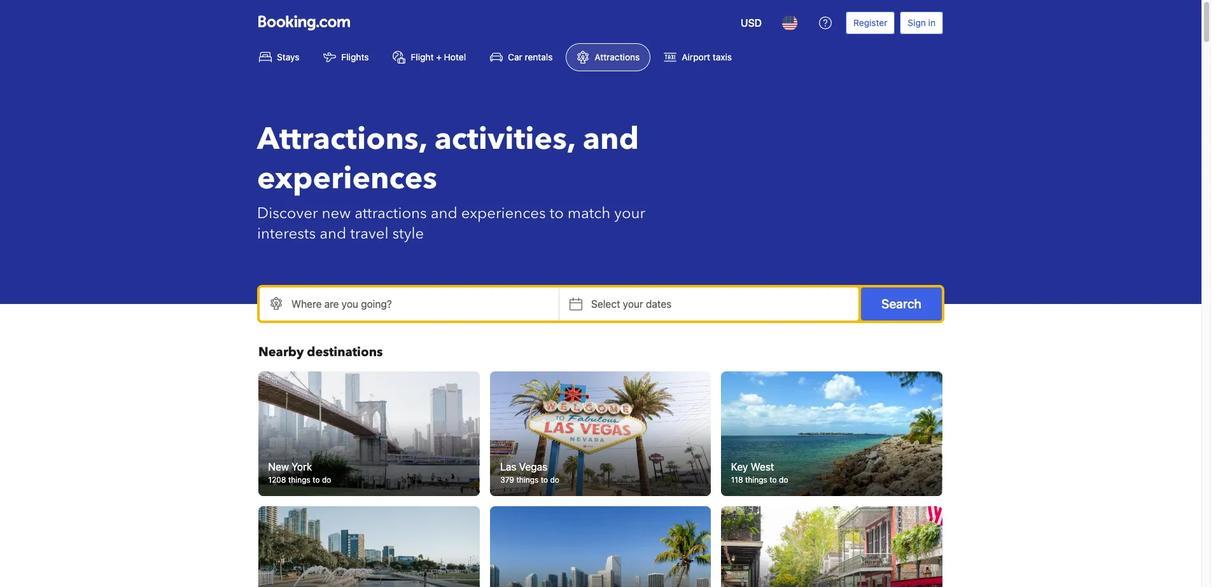 Task type: locate. For each thing, give the bounding box(es) containing it.
vegas
[[519, 461, 547, 473]]

flight + hotel
[[411, 52, 466, 62]]

to down vegas
[[541, 475, 548, 485]]

nearby destinations
[[258, 344, 383, 361]]

select your dates
[[591, 299, 672, 310]]

your left dates
[[623, 299, 643, 310]]

to left match
[[550, 203, 564, 224]]

things for vegas
[[516, 475, 538, 485]]

2 things from the left
[[516, 475, 538, 485]]

activities,
[[435, 118, 575, 160]]

airport
[[682, 52, 710, 62]]

to inside the new york 1208 things to do
[[313, 475, 320, 485]]

search button
[[861, 288, 942, 321]]

new orleans image
[[721, 506, 943, 588]]

nearby
[[258, 344, 304, 361]]

attractions, activities, and experiences discover new attractions and experiences to match your interests and travel style
[[257, 118, 646, 244]]

rentals
[[525, 52, 553, 62]]

miami image
[[490, 506, 711, 588]]

do for west
[[780, 475, 789, 485]]

3 things from the left
[[746, 475, 768, 485]]

do right 118
[[780, 475, 789, 485]]

to inside las vegas 379 things to do
[[541, 475, 548, 485]]

0 horizontal spatial things
[[289, 475, 311, 485]]

2 horizontal spatial do
[[780, 475, 789, 485]]

sign in link
[[900, 11, 943, 34]]

san diego image
[[258, 506, 480, 588]]

1 horizontal spatial do
[[550, 475, 559, 485]]

things inside the new york 1208 things to do
[[289, 475, 311, 485]]

sign in
[[908, 17, 936, 28]]

key
[[732, 461, 749, 473]]

experiences
[[257, 158, 437, 200], [461, 203, 546, 224]]

to right 1208
[[313, 475, 320, 485]]

sign
[[908, 17, 926, 28]]

and
[[583, 118, 639, 160], [431, 203, 458, 224], [320, 223, 346, 244]]

1 horizontal spatial experiences
[[461, 203, 546, 224]]

do
[[322, 475, 332, 485], [550, 475, 559, 485], [780, 475, 789, 485]]

things down 'west'
[[746, 475, 768, 485]]

things inside las vegas 379 things to do
[[516, 475, 538, 485]]

style
[[392, 223, 424, 244]]

2 horizontal spatial things
[[746, 475, 768, 485]]

do right 1208
[[322, 475, 332, 485]]

usd button
[[733, 8, 770, 38]]

2 do from the left
[[550, 475, 559, 485]]

do right 379
[[550, 475, 559, 485]]

things inside key west 118 things to do
[[746, 475, 768, 485]]

1 things from the left
[[289, 475, 311, 485]]

destinations
[[307, 344, 383, 361]]

to for key west
[[770, 475, 777, 485]]

stays
[[277, 52, 299, 62]]

things
[[289, 475, 311, 485], [516, 475, 538, 485], [746, 475, 768, 485]]

travel
[[350, 223, 389, 244]]

0 horizontal spatial experiences
[[257, 158, 437, 200]]

airport taxis link
[[653, 43, 743, 71]]

things down vegas
[[516, 475, 538, 485]]

do inside las vegas 379 things to do
[[550, 475, 559, 485]]

to inside attractions, activities, and experiences discover new attractions and experiences to match your interests and travel style
[[550, 203, 564, 224]]

1208
[[269, 475, 286, 485]]

0 vertical spatial your
[[614, 203, 646, 224]]

las vegas 379 things to do
[[500, 461, 559, 485]]

to
[[550, 203, 564, 224], [313, 475, 320, 485], [541, 475, 548, 485], [770, 475, 777, 485]]

do for york
[[322, 475, 332, 485]]

1 do from the left
[[322, 475, 332, 485]]

new
[[269, 461, 289, 473]]

things for west
[[746, 475, 768, 485]]

do inside the new york 1208 things to do
[[322, 475, 332, 485]]

taxis
[[713, 52, 732, 62]]

usd
[[741, 17, 762, 29]]

york
[[292, 461, 312, 473]]

las
[[500, 461, 516, 473]]

1 horizontal spatial things
[[516, 475, 538, 485]]

do inside key west 118 things to do
[[780, 475, 789, 485]]

new york image
[[258, 372, 480, 496]]

+
[[436, 52, 442, 62]]

key west 118 things to do
[[732, 461, 789, 485]]

car
[[508, 52, 522, 62]]

flight
[[411, 52, 434, 62]]

your inside attractions, activities, and experiences discover new attractions and experiences to match your interests and travel style
[[614, 203, 646, 224]]

0 vertical spatial experiences
[[257, 158, 437, 200]]

your
[[614, 203, 646, 224], [623, 299, 643, 310]]

your right match
[[614, 203, 646, 224]]

things down york
[[289, 475, 311, 485]]

to inside key west 118 things to do
[[770, 475, 777, 485]]

in
[[929, 17, 936, 28]]

select
[[591, 299, 620, 310]]

to down 'west'
[[770, 475, 777, 485]]

0 horizontal spatial do
[[322, 475, 332, 485]]

car rentals link
[[479, 43, 564, 71]]

to for las vegas
[[541, 475, 548, 485]]

3 do from the left
[[780, 475, 789, 485]]



Task type: vqa. For each thing, say whether or not it's contained in the screenshot.


Task type: describe. For each thing, give the bounding box(es) containing it.
register
[[854, 17, 888, 28]]

attractions
[[355, 203, 427, 224]]

2 horizontal spatial and
[[583, 118, 639, 160]]

Where are you going? search field
[[260, 288, 559, 321]]

discover
[[257, 203, 318, 224]]

dates
[[646, 299, 672, 310]]

1 vertical spatial experiences
[[461, 203, 546, 224]]

key west image
[[721, 372, 943, 496]]

attractions link
[[566, 43, 651, 71]]

118
[[732, 475, 744, 485]]

0 horizontal spatial and
[[320, 223, 346, 244]]

flights
[[341, 52, 369, 62]]

new
[[322, 203, 351, 224]]

things for york
[[289, 475, 311, 485]]

attractions
[[595, 52, 640, 62]]

1 horizontal spatial and
[[431, 203, 458, 224]]

west
[[751, 461, 775, 473]]

airport taxis
[[682, 52, 732, 62]]

379
[[500, 475, 514, 485]]

flights link
[[313, 43, 380, 71]]

new york 1208 things to do
[[269, 461, 332, 485]]

stays link
[[248, 43, 310, 71]]

match
[[568, 203, 611, 224]]

las vegas image
[[490, 372, 711, 496]]

register link
[[846, 11, 895, 34]]

do for vegas
[[550, 475, 559, 485]]

to for new york
[[313, 475, 320, 485]]

1 vertical spatial your
[[623, 299, 643, 310]]

hotel
[[444, 52, 466, 62]]

car rentals
[[508, 52, 553, 62]]

flight + hotel link
[[382, 43, 477, 71]]

booking.com image
[[258, 15, 350, 31]]

search
[[882, 297, 922, 311]]

attractions,
[[257, 118, 427, 160]]

interests
[[257, 223, 316, 244]]



